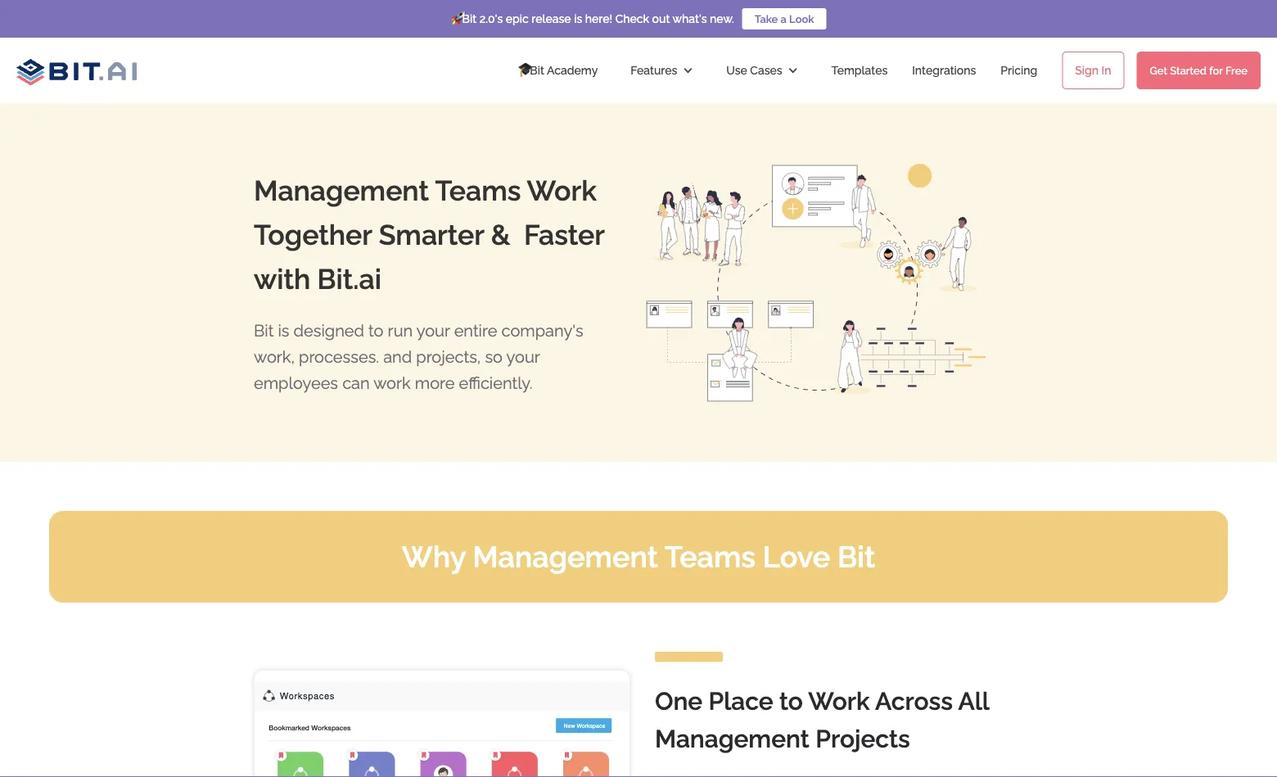 Task type: describe. For each thing, give the bounding box(es) containing it.
epic
[[506, 12, 529, 25]]

integrations link
[[904, 46, 985, 95]]

management inside one place to work across all management projects
[[655, 725, 810, 753]]

place
[[709, 687, 774, 716]]

love
[[763, 539, 831, 574]]

sign
[[1076, 63, 1099, 77]]

out
[[652, 12, 670, 25]]

take a look
[[755, 13, 814, 25]]

templates link
[[815, 46, 904, 95]]

free
[[1226, 64, 1248, 77]]

what's
[[673, 12, 707, 25]]

more
[[415, 373, 455, 393]]

sign in link
[[1062, 52, 1125, 89]]

🚀bit
[[451, 12, 477, 25]]

bit.ai
[[317, 263, 382, 296]]

employees
[[254, 373, 338, 393]]

cases
[[751, 63, 783, 77]]

with
[[254, 263, 311, 296]]

banner containing 🚀bit 2.0's epic release is here! check out what's new.
[[0, 0, 1278, 103]]

in
[[1102, 63, 1112, 77]]

2.0's
[[480, 12, 503, 25]]

efficiently.
[[459, 373, 533, 393]]

get
[[1150, 64, 1168, 77]]

preview of a management team image
[[647, 164, 986, 401]]

0 vertical spatial your
[[417, 321, 450, 340]]

projects,
[[416, 347, 481, 367]]

bit logo image
[[16, 54, 137, 86]]

started
[[1171, 64, 1207, 77]]

dropdown toggle image
[[788, 65, 799, 76]]

bit is designed to run your entire company's work, processes. and projects, so your employees can work more efficiently.
[[254, 321, 584, 393]]

to inside bit is designed to run your entire company's work, processes. and projects, so your employees can work more efficiently.
[[369, 321, 384, 340]]

bit inside bit is designed to run your entire company's work, processes. and projects, so your employees can work more efficiently.
[[254, 321, 274, 340]]

one
[[655, 687, 703, 716]]

faster
[[524, 219, 605, 251]]

take a look link
[[743, 8, 827, 29]]

work inside "management teams work together smarter &  faster with bit.ai"
[[527, 174, 597, 207]]

dropdown toggle image
[[683, 65, 694, 76]]

release
[[532, 12, 571, 25]]

templates
[[832, 63, 888, 77]]

integrations
[[913, 63, 977, 77]]

company's
[[502, 321, 584, 340]]

🎓bit
[[519, 63, 545, 77]]

and
[[383, 347, 412, 367]]

designed
[[294, 321, 364, 340]]

navigation inside banner
[[502, 46, 1278, 95]]

work inside one place to work across all management projects
[[809, 687, 870, 716]]

use cases
[[727, 63, 783, 77]]

is inside bit is designed to run your entire company's work, processes. and projects, so your employees can work more efficiently.
[[278, 321, 290, 340]]

smarter
[[379, 219, 484, 251]]

projects
[[816, 725, 911, 753]]

pricing
[[1001, 63, 1038, 77]]

work
[[374, 373, 411, 393]]



Task type: locate. For each thing, give the bounding box(es) containing it.
is inside banner
[[574, 12, 582, 25]]

why
[[402, 539, 466, 574]]

🎓bit academy
[[519, 63, 598, 77]]

run
[[388, 321, 413, 340]]

management teams work together smarter &  faster with bit.ai
[[254, 174, 605, 296]]

pricing link
[[985, 46, 1054, 95]]

1 horizontal spatial is
[[574, 12, 582, 25]]

🎓bit academy link
[[502, 46, 614, 95]]

work up faster
[[527, 174, 597, 207]]

so
[[485, 347, 503, 367]]

across
[[875, 687, 953, 716]]

all
[[959, 687, 989, 716]]

🚀bit 2.0's epic release is here! check out what's new.
[[451, 12, 734, 25]]

1 vertical spatial to
[[780, 687, 803, 716]]

to left run at the left
[[369, 321, 384, 340]]

can
[[342, 373, 370, 393]]

yellow bar image
[[655, 652, 723, 662]]

bit up work,
[[254, 321, 274, 340]]

your right so
[[507, 347, 540, 367]]

your
[[417, 321, 450, 340], [507, 347, 540, 367]]

0 vertical spatial bit
[[254, 321, 274, 340]]

your up projects,
[[417, 321, 450, 340]]

get started for free
[[1150, 64, 1248, 77]]

use
[[727, 63, 748, 77]]

0 horizontal spatial bit
[[254, 321, 274, 340]]

entire
[[454, 321, 497, 340]]

together
[[254, 219, 372, 251]]

1 horizontal spatial to
[[780, 687, 803, 716]]

look
[[790, 13, 814, 25]]

navigation
[[502, 46, 1278, 95]]

1 vertical spatial management
[[473, 539, 658, 574]]

to inside one place to work across all management projects
[[780, 687, 803, 716]]

is
[[574, 12, 582, 25], [278, 321, 290, 340]]

here!
[[585, 12, 613, 25]]

bit right love
[[838, 539, 876, 574]]

get started for free link
[[1137, 52, 1261, 89]]

one place to work across all management projects
[[655, 687, 989, 753]]

a
[[781, 13, 787, 25]]

1 vertical spatial work
[[809, 687, 870, 716]]

work,
[[254, 347, 295, 367]]

work
[[527, 174, 597, 207], [809, 687, 870, 716]]

1 vertical spatial your
[[507, 347, 540, 367]]

0 vertical spatial teams
[[435, 174, 521, 207]]

to
[[369, 321, 384, 340], [780, 687, 803, 716]]

management
[[254, 174, 429, 207], [473, 539, 658, 574], [655, 725, 810, 753]]

1 vertical spatial bit
[[838, 539, 876, 574]]

0 vertical spatial management
[[254, 174, 429, 207]]

why management teams love bit
[[402, 539, 876, 574]]

features button
[[614, 46, 710, 95]]

take
[[755, 13, 778, 25]]

to right place
[[780, 687, 803, 716]]

1 horizontal spatial teams
[[665, 539, 756, 574]]

1 vertical spatial teams
[[665, 539, 756, 574]]

0 horizontal spatial to
[[369, 321, 384, 340]]

1 horizontal spatial your
[[507, 347, 540, 367]]

bit
[[254, 321, 274, 340], [838, 539, 876, 574]]

work up projects
[[809, 687, 870, 716]]

0 vertical spatial work
[[527, 174, 597, 207]]

check
[[616, 12, 650, 25]]

new.
[[710, 12, 734, 25]]

0 horizontal spatial work
[[527, 174, 597, 207]]

banner
[[0, 0, 1278, 103]]

0 vertical spatial is
[[574, 12, 582, 25]]

1 horizontal spatial work
[[809, 687, 870, 716]]

1 vertical spatial is
[[278, 321, 290, 340]]

processes.
[[299, 347, 379, 367]]

1 horizontal spatial bit
[[838, 539, 876, 574]]

0 vertical spatial to
[[369, 321, 384, 340]]

is up work,
[[278, 321, 290, 340]]

features
[[631, 63, 678, 77]]

academy
[[547, 63, 598, 77]]

management inside "management teams work together smarter &  faster with bit.ai"
[[254, 174, 429, 207]]

teams
[[435, 174, 521, 207], [665, 539, 756, 574]]

0 horizontal spatial is
[[278, 321, 290, 340]]

0 horizontal spatial your
[[417, 321, 450, 340]]

2 vertical spatial management
[[655, 725, 810, 753]]

for
[[1210, 64, 1223, 77]]

sign in
[[1076, 63, 1112, 77]]

teams inside "management teams work together smarter &  faster with bit.ai"
[[435, 174, 521, 207]]

use cases button
[[710, 46, 815, 95]]

navigation containing 🎓bit academy
[[502, 46, 1278, 95]]

workspaces image
[[246, 662, 639, 777]]

0 horizontal spatial teams
[[435, 174, 521, 207]]

is left here!
[[574, 12, 582, 25]]



Task type: vqa. For each thing, say whether or not it's contained in the screenshot.
One Place to Work Across All Management Projects at the bottom of page
yes



